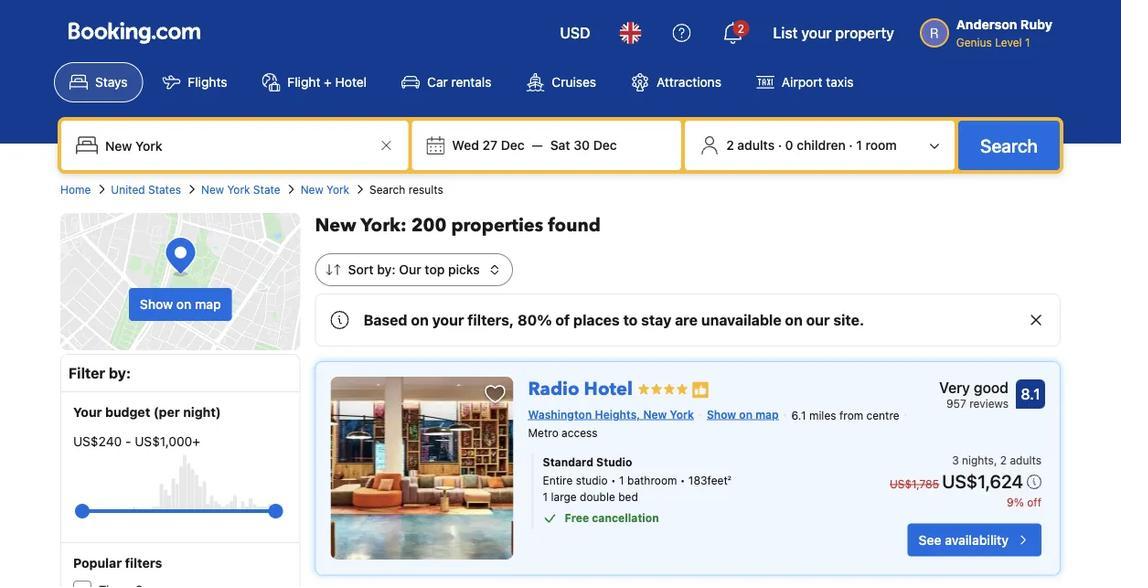 Task type: vqa. For each thing, say whether or not it's contained in the screenshot.
charged
no



Task type: locate. For each thing, give the bounding box(es) containing it.
0 horizontal spatial hotel
[[336, 75, 367, 90]]

2 horizontal spatial york
[[670, 408, 695, 421]]

based
[[364, 312, 408, 329]]

site.
[[834, 312, 865, 329]]

1 vertical spatial adults
[[1011, 455, 1042, 467]]

united
[[111, 183, 145, 196]]

filters,
[[468, 312, 514, 329]]

free
[[565, 512, 590, 525]]

washington heights, new york
[[529, 408, 695, 421]]

your account menu anderson ruby genius level 1 element
[[920, 8, 1061, 50]]

results
[[409, 183, 444, 196]]

studio
[[597, 456, 633, 469]]

2 dec from the left
[[594, 138, 617, 153]]

1 vertical spatial show on map
[[707, 408, 779, 421]]

2 right ,
[[1001, 455, 1008, 467]]

1 left room
[[857, 138, 863, 153]]

search inside button
[[981, 135, 1039, 156]]

wed
[[452, 138, 479, 153]]

1 left large
[[543, 491, 548, 504]]

your budget (per night)
[[73, 405, 221, 420]]

stay
[[642, 312, 672, 329]]

flight + hotel link
[[247, 62, 383, 102]]

1 vertical spatial search
[[370, 183, 406, 196]]

anderson
[[957, 17, 1018, 32]]

hotel right +
[[336, 75, 367, 90]]

2 vertical spatial 2
[[1001, 455, 1008, 467]]

3
[[953, 455, 960, 467]]

2 adults · 0 children · 1 room button
[[693, 128, 948, 163]]

hotel up washington heights, new york
[[584, 377, 633, 402]]

new for new york state
[[201, 183, 224, 196]]

your left "filters," in the left of the page
[[432, 312, 464, 329]]

standard studio link
[[543, 455, 852, 471]]

0 horizontal spatial york
[[227, 183, 250, 196]]

found
[[548, 213, 601, 238]]

dec right "30"
[[594, 138, 617, 153]]

1 horizontal spatial york
[[327, 183, 350, 196]]

very
[[940, 379, 971, 397]]

2 left 0
[[727, 138, 735, 153]]

new inside 'link'
[[201, 183, 224, 196]]

radio hotel image
[[331, 377, 514, 560]]

studio
[[576, 475, 608, 487]]

york left search results
[[327, 183, 350, 196]]

0 vertical spatial your
[[802, 24, 832, 42]]

group
[[82, 497, 276, 526]]

2 • from the left
[[681, 475, 686, 487]]

list your property
[[774, 24, 895, 42]]

0 vertical spatial show
[[140, 297, 173, 312]]

0 vertical spatial adults
[[738, 138, 775, 153]]

by: for filter
[[109, 365, 131, 382]]

united states
[[111, 183, 181, 196]]

new
[[201, 183, 224, 196], [301, 183, 324, 196], [315, 213, 357, 238], [644, 408, 667, 421]]

to
[[624, 312, 638, 329]]

search results updated. new york: 200 properties found. applied filters: very good: 8+. element
[[315, 213, 1062, 239]]

property
[[836, 24, 895, 42]]

adults left 0
[[738, 138, 775, 153]]

1 inside anderson ruby genius level 1
[[1026, 36, 1031, 49]]

1 horizontal spatial hotel
[[584, 377, 633, 402]]

0 horizontal spatial 2
[[727, 138, 735, 153]]

0 vertical spatial show on map
[[140, 297, 221, 312]]

very good 957 reviews
[[940, 379, 1009, 410]]

show on map inside show on map 'button'
[[140, 297, 221, 312]]

2 inside dropdown button
[[738, 22, 745, 35]]

stays
[[95, 75, 128, 90]]

show on map
[[140, 297, 221, 312], [707, 408, 779, 421]]

sat 30 dec button
[[543, 129, 625, 162]]

2
[[738, 22, 745, 35], [727, 138, 735, 153], [1001, 455, 1008, 467]]

1 right level
[[1026, 36, 1031, 49]]

your right the list
[[802, 24, 832, 42]]

· left 0
[[779, 138, 782, 153]]

york left 'state'
[[227, 183, 250, 196]]

1 horizontal spatial 2
[[738, 22, 745, 35]]

heights,
[[595, 408, 641, 421]]

0 vertical spatial map
[[195, 297, 221, 312]]

new york link
[[301, 181, 350, 198]]

adults inside button
[[738, 138, 775, 153]]

york:
[[361, 213, 407, 238]]

1 horizontal spatial map
[[756, 408, 779, 421]]

sort
[[348, 262, 374, 277]]

show
[[140, 297, 173, 312], [707, 408, 737, 421]]

hotel
[[336, 75, 367, 90], [584, 377, 633, 402]]

2 · from the left
[[850, 138, 853, 153]]

by: left our
[[377, 262, 396, 277]]

0 vertical spatial 2
[[738, 22, 745, 35]]

by: right filter
[[109, 365, 131, 382]]

0 horizontal spatial map
[[195, 297, 221, 312]]

search for search
[[981, 135, 1039, 156]]

radio
[[529, 377, 580, 402]]

car rentals link
[[386, 62, 507, 102]]

usd button
[[549, 11, 602, 55]]

very good element
[[940, 377, 1009, 399]]

1 horizontal spatial by:
[[377, 262, 396, 277]]

2 left the list
[[738, 22, 745, 35]]

0 horizontal spatial show
[[140, 297, 173, 312]]

new right states
[[201, 183, 224, 196]]

free cancellation
[[565, 512, 660, 525]]

1 dec from the left
[[501, 138, 525, 153]]

1
[[1026, 36, 1031, 49], [857, 138, 863, 153], [620, 475, 625, 487], [543, 491, 548, 504]]

this property is part of our preferred partner programme. it is committed to providing commendable service and good value. it will pay us a higher commission if you make a booking. image
[[692, 381, 710, 400]]

york down this property is part of our preferred partner programme. it is committed to providing commendable service and good value. it will pay us a higher commission if you make a booking. icon
[[670, 408, 695, 421]]

york inside 'link'
[[227, 183, 250, 196]]

new york state link
[[201, 181, 281, 198]]

by: for sort
[[377, 262, 396, 277]]

· right children
[[850, 138, 853, 153]]

ruby
[[1021, 17, 1053, 32]]

picks
[[448, 262, 480, 277]]

are
[[675, 312, 698, 329]]

0 horizontal spatial •
[[611, 475, 617, 487]]

this property is part of our preferred partner programme. it is committed to providing commendable service and good value. it will pay us a higher commission if you make a booking. image
[[692, 381, 710, 400]]

183feet²
[[689, 475, 732, 487]]

home
[[60, 183, 91, 196]]

1 horizontal spatial ·
[[850, 138, 853, 153]]

from
[[840, 409, 864, 422]]

0 horizontal spatial by:
[[109, 365, 131, 382]]

see
[[919, 533, 942, 548]]

·
[[779, 138, 782, 153], [850, 138, 853, 153]]

0 vertical spatial by:
[[377, 262, 396, 277]]

car
[[427, 75, 448, 90]]

attractions
[[657, 75, 722, 90]]

level
[[996, 36, 1023, 49]]

0 horizontal spatial adults
[[738, 138, 775, 153]]

+
[[324, 75, 332, 90]]

6.1 miles from centre metro access
[[529, 409, 900, 440]]

unavailable
[[702, 312, 782, 329]]

adults right ,
[[1011, 455, 1042, 467]]

wed 27 dec button
[[445, 129, 532, 162]]

york
[[227, 183, 250, 196], [327, 183, 350, 196], [670, 408, 695, 421]]

filter
[[69, 365, 105, 382]]

1 horizontal spatial adults
[[1011, 455, 1042, 467]]

0 horizontal spatial search
[[370, 183, 406, 196]]

1 horizontal spatial dec
[[594, 138, 617, 153]]

1 vertical spatial hotel
[[584, 377, 633, 402]]

wed 27 dec — sat 30 dec
[[452, 138, 617, 153]]

0 vertical spatial hotel
[[336, 75, 367, 90]]

0 horizontal spatial show on map
[[140, 297, 221, 312]]

new right 'state'
[[301, 183, 324, 196]]

dec right "27" on the left of page
[[501, 138, 525, 153]]

• down standard studio link
[[681, 475, 686, 487]]

0 horizontal spatial dec
[[501, 138, 525, 153]]

1 horizontal spatial •
[[681, 475, 686, 487]]

on inside 'button'
[[176, 297, 192, 312]]

us$240 - us$1,000+
[[73, 434, 200, 449]]

• down studio
[[611, 475, 617, 487]]

30
[[574, 138, 590, 153]]

our
[[399, 262, 422, 277]]

cruises
[[552, 75, 597, 90]]

1 vertical spatial by:
[[109, 365, 131, 382]]

entire
[[543, 475, 573, 487]]

0 horizontal spatial ·
[[779, 138, 782, 153]]

1 vertical spatial 2
[[727, 138, 735, 153]]

our
[[807, 312, 831, 329]]

double
[[580, 491, 616, 504]]

large
[[551, 491, 577, 504]]

1 horizontal spatial search
[[981, 135, 1039, 156]]

us$1,785
[[890, 478, 940, 491]]

0 vertical spatial search
[[981, 135, 1039, 156]]

2 inside button
[[727, 138, 735, 153]]

adults
[[738, 138, 775, 153], [1011, 455, 1042, 467]]

1 horizontal spatial show
[[707, 408, 737, 421]]

1 vertical spatial show
[[707, 408, 737, 421]]

0 horizontal spatial your
[[432, 312, 464, 329]]

6.1
[[792, 409, 807, 422]]

new down new york
[[315, 213, 357, 238]]

radio hotel link
[[529, 370, 633, 402]]



Task type: describe. For each thing, give the bounding box(es) containing it.
nights
[[963, 455, 995, 467]]

2 button
[[711, 11, 755, 55]]

scored 8.1 element
[[1017, 380, 1046, 409]]

(per
[[154, 405, 180, 420]]

popular
[[73, 556, 122, 571]]

airport
[[782, 75, 823, 90]]

standard studio
[[543, 456, 633, 469]]

room
[[866, 138, 897, 153]]

cruises link
[[511, 62, 612, 102]]

airport taxis link
[[741, 62, 870, 102]]

new for new york
[[301, 183, 324, 196]]

flight
[[288, 75, 321, 90]]

957
[[947, 397, 967, 410]]

Where are you going? field
[[98, 129, 376, 162]]

1 horizontal spatial show on map
[[707, 408, 779, 421]]

bed
[[619, 491, 639, 504]]

search button
[[959, 121, 1061, 170]]

usd
[[560, 24, 591, 42]]

1 inside button
[[857, 138, 863, 153]]

map inside 'button'
[[195, 297, 221, 312]]

1 vertical spatial your
[[432, 312, 464, 329]]

properties
[[452, 213, 544, 238]]

new york: 200 properties found
[[315, 213, 601, 238]]

flight + hotel
[[288, 75, 367, 90]]

list your property link
[[763, 11, 906, 55]]

washington
[[529, 408, 592, 421]]

2 adults · 0 children · 1 room
[[727, 138, 897, 153]]

good
[[975, 379, 1009, 397]]

home link
[[60, 181, 91, 198]]

stays link
[[54, 62, 143, 102]]

search for search results
[[370, 183, 406, 196]]

2 for 2 adults · 0 children · 1 room
[[727, 138, 735, 153]]

children
[[797, 138, 846, 153]]

show inside 'button'
[[140, 297, 173, 312]]

see availability
[[919, 533, 1009, 548]]

list
[[774, 24, 798, 42]]

flights link
[[147, 62, 243, 102]]

anderson ruby genius level 1
[[957, 17, 1053, 49]]

new for new york: 200 properties found
[[315, 213, 357, 238]]

york for new york state
[[227, 183, 250, 196]]

us$240
[[73, 434, 122, 449]]

filter by:
[[69, 365, 131, 382]]

booking.com image
[[69, 22, 200, 44]]

availability
[[946, 533, 1009, 548]]

states
[[148, 183, 181, 196]]

new right heights,
[[644, 408, 667, 421]]

us$1,624
[[943, 471, 1024, 492]]

9%
[[1008, 497, 1025, 509]]

us$1,000+
[[135, 434, 200, 449]]

sat
[[551, 138, 571, 153]]

1 vertical spatial map
[[756, 408, 779, 421]]

genius
[[957, 36, 993, 49]]

1 horizontal spatial your
[[802, 24, 832, 42]]

sort by: our top picks
[[348, 262, 480, 277]]

state
[[253, 183, 281, 196]]

of
[[556, 312, 570, 329]]

1 up bed
[[620, 475, 625, 487]]

centre
[[867, 409, 900, 422]]

200
[[411, 213, 447, 238]]

reviews
[[970, 397, 1009, 410]]

metro
[[529, 427, 559, 440]]

rentals
[[452, 75, 492, 90]]

27
[[483, 138, 498, 153]]

york for new york
[[327, 183, 350, 196]]

3 nights , 2 adults
[[953, 455, 1042, 467]]

places
[[574, 312, 620, 329]]

bathroom
[[628, 475, 678, 487]]

2 horizontal spatial 2
[[1001, 455, 1008, 467]]

2 for 2
[[738, 22, 745, 35]]

budget
[[105, 405, 150, 420]]

80%
[[518, 312, 552, 329]]

1 · from the left
[[779, 138, 782, 153]]

1 • from the left
[[611, 475, 617, 487]]

8.1
[[1022, 386, 1041, 403]]

car rentals
[[427, 75, 492, 90]]

-
[[125, 434, 131, 449]]

off
[[1028, 497, 1042, 509]]

search results
[[370, 183, 444, 196]]

airport taxis
[[782, 75, 854, 90]]

flights
[[188, 75, 227, 90]]

new york state
[[201, 183, 281, 196]]

based on your filters, 80% of places to stay are unavailable on our site.
[[364, 312, 865, 329]]



